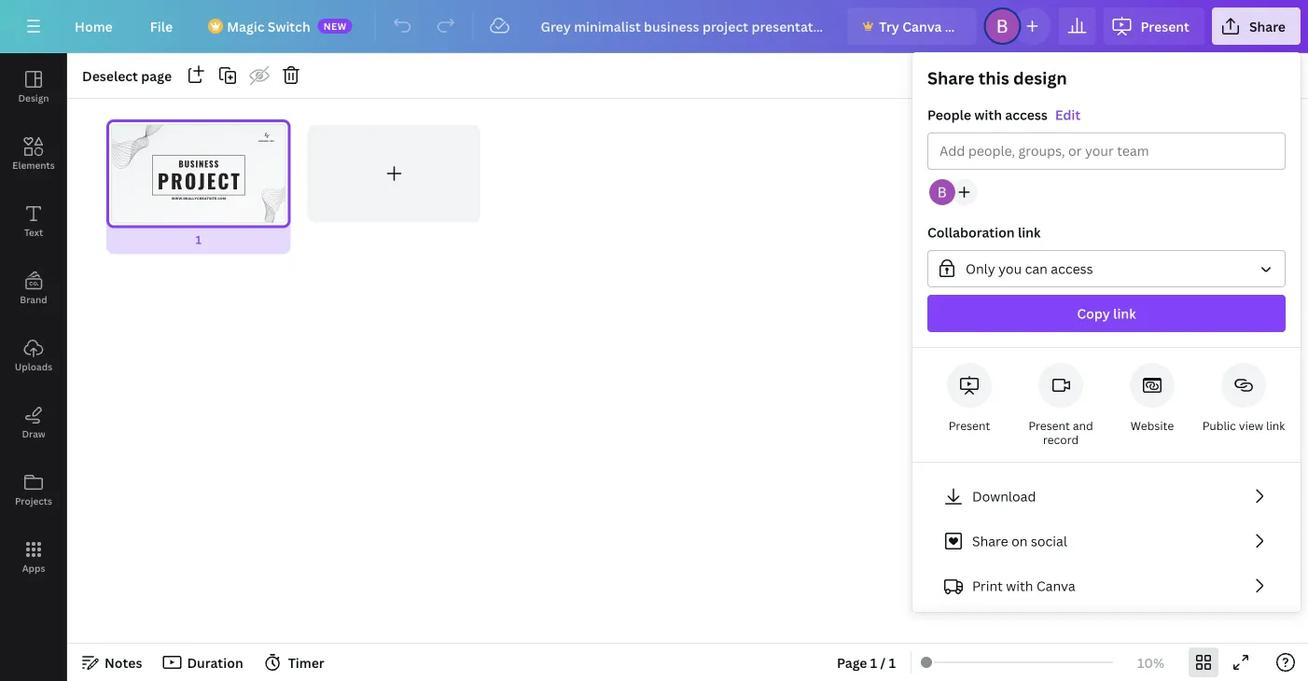 Task type: vqa. For each thing, say whether or not it's contained in the screenshot.
for
no



Task type: locate. For each thing, give the bounding box(es) containing it.
1 vertical spatial with
[[1006, 577, 1033, 595]]

Only you can access button
[[927, 250, 1286, 287]]

1 vertical spatial access
[[1051, 260, 1093, 278]]

1 horizontal spatial link
[[1113, 305, 1136, 322]]

pro
[[945, 17, 967, 35]]

share this design
[[927, 67, 1067, 90]]

0 vertical spatial with
[[974, 106, 1002, 124]]

elements button
[[0, 120, 67, 188]]

design
[[18, 91, 49, 104]]

business
[[179, 157, 219, 170]]

1 vertical spatial project
[[477, 331, 908, 481]]

1 vertical spatial link
[[1113, 305, 1136, 322]]

elements
[[12, 159, 55, 171]]

design button
[[0, 53, 67, 120]]

access inside button
[[1051, 260, 1093, 278]]

Add people, groups, or your team text field
[[940, 133, 1274, 169]]

canva down the social
[[1036, 577, 1076, 595]]

copy
[[1077, 305, 1110, 322]]

share on social button
[[927, 523, 1286, 560]]

link right copy
[[1113, 305, 1136, 322]]

canva
[[902, 17, 942, 35], [1036, 577, 1076, 595]]

1 vertical spatial share
[[927, 67, 975, 90]]

0 horizontal spatial canva
[[902, 17, 942, 35]]

you
[[998, 260, 1022, 278]]

2 horizontal spatial present
[[1141, 17, 1190, 35]]

list
[[927, 478, 1286, 649]]

download button
[[927, 478, 1286, 515]]

file button
[[135, 7, 188, 45]]

2 horizontal spatial link
[[1266, 418, 1285, 433]]

0 horizontal spatial with
[[974, 106, 1002, 124]]

file
[[150, 17, 173, 35]]

present inside present dropdown button
[[1141, 17, 1190, 35]]

Design title text field
[[526, 7, 840, 45]]

people with access edit
[[927, 106, 1081, 124]]

with down the this
[[974, 106, 1002, 124]]

1 down www.reallygreatsite.com
[[196, 232, 202, 247]]

link inside button
[[1113, 305, 1136, 322]]

uploads
[[15, 360, 52, 373]]

social
[[1031, 532, 1067, 550]]

access down 'design'
[[1005, 106, 1048, 124]]

uploads button
[[0, 322, 67, 389]]

text button
[[0, 188, 67, 255]]

www.reallygreatsite.com
[[171, 196, 226, 200]]

with inside button
[[1006, 577, 1033, 595]]

print with canva
[[972, 577, 1076, 595]]

link right the view
[[1266, 418, 1285, 433]]

canva right try
[[902, 17, 942, 35]]

notes
[[105, 654, 142, 671]]

0 vertical spatial canva
[[902, 17, 942, 35]]

share inside dropdown button
[[1249, 17, 1286, 35]]

0 horizontal spatial 1
[[196, 232, 202, 247]]

edit
[[1055, 106, 1081, 124]]

canva inside the main menu bar
[[902, 17, 942, 35]]

edit button
[[1055, 105, 1081, 125]]

download
[[972, 488, 1036, 505]]

home link
[[60, 7, 128, 45]]

0 vertical spatial access
[[1005, 106, 1048, 124]]

with right the print
[[1006, 577, 1033, 595]]

1 horizontal spatial canva
[[1036, 577, 1076, 595]]

public
[[1202, 418, 1236, 433]]

present left the and
[[1029, 418, 1070, 433]]

0 vertical spatial link
[[1018, 223, 1041, 241]]

1
[[196, 232, 202, 247], [870, 654, 877, 671], [889, 654, 896, 671]]

try canva pro button
[[848, 7, 976, 45]]

present button
[[1103, 7, 1204, 45]]

share inside button
[[972, 532, 1008, 550]]

0 vertical spatial share
[[1249, 17, 1286, 35]]

link up only you can access
[[1018, 223, 1041, 241]]

print with canva button
[[927, 567, 1286, 605]]

switch
[[268, 17, 310, 35]]

1 right / in the bottom right of the page
[[889, 654, 896, 671]]

2 vertical spatial link
[[1266, 418, 1285, 433]]

1 horizontal spatial 1
[[870, 654, 877, 671]]

present left share dropdown button
[[1141, 17, 1190, 35]]

with inside share this design group
[[974, 106, 1002, 124]]

link
[[1018, 223, 1041, 241], [1113, 305, 1136, 322], [1266, 418, 1285, 433]]

duration button
[[157, 648, 251, 677]]

timer button
[[258, 648, 332, 677]]

1 left / in the bottom right of the page
[[870, 654, 877, 671]]

draw
[[22, 427, 45, 440]]

2 horizontal spatial 1
[[889, 654, 896, 671]]

1 horizontal spatial with
[[1006, 577, 1033, 595]]

0 horizontal spatial present
[[949, 418, 990, 433]]

share for share on social
[[972, 532, 1008, 550]]

link for collaboration link
[[1018, 223, 1041, 241]]

present up download
[[949, 418, 990, 433]]

share inside group
[[927, 67, 975, 90]]

try canva pro
[[879, 17, 967, 35]]

access
[[1005, 106, 1048, 124], [1051, 260, 1093, 278]]

present
[[1141, 17, 1190, 35], [949, 418, 990, 433], [1029, 418, 1070, 433]]

share
[[1249, 17, 1286, 35], [927, 67, 975, 90], [972, 532, 1008, 550]]

0 horizontal spatial link
[[1018, 223, 1041, 241]]

1 horizontal spatial project
[[477, 331, 908, 481]]

larana, inc.
[[258, 140, 275, 142]]

0 horizontal spatial project
[[158, 166, 242, 195]]

notes button
[[75, 648, 150, 677]]

access right 'can'
[[1051, 260, 1093, 278]]

can
[[1025, 260, 1048, 278]]

brand
[[20, 293, 47, 306]]

with
[[974, 106, 1002, 124], [1006, 577, 1033, 595]]

only
[[966, 260, 995, 278]]

1 horizontal spatial access
[[1051, 260, 1093, 278]]

deselect page
[[82, 67, 172, 84]]

view
[[1239, 418, 1263, 433]]

1 horizontal spatial present
[[1029, 418, 1070, 433]]

2 vertical spatial share
[[972, 532, 1008, 550]]

only you can access
[[966, 260, 1093, 278]]

magic switch
[[227, 17, 310, 35]]

side panel tab list
[[0, 53, 67, 591]]

collaboration link
[[927, 223, 1041, 241]]

deselect page button
[[75, 61, 179, 91]]

page 1 / 1
[[837, 654, 896, 671]]

/
[[880, 654, 886, 671]]

0 vertical spatial project
[[158, 166, 242, 195]]

list containing download
[[927, 478, 1286, 649]]

project
[[158, 166, 242, 195], [477, 331, 908, 481]]



Task type: describe. For each thing, give the bounding box(es) containing it.
share for share
[[1249, 17, 1286, 35]]

try
[[879, 17, 899, 35]]

people
[[927, 106, 971, 124]]

collaboration
[[927, 223, 1015, 241]]

timer
[[288, 654, 324, 671]]

projects button
[[0, 456, 67, 523]]

duration
[[187, 654, 243, 671]]

public view link
[[1202, 418, 1285, 433]]

page
[[837, 654, 867, 671]]

share this design group
[[913, 67, 1301, 348]]

inc.
[[270, 140, 275, 142]]

magic
[[227, 17, 264, 35]]

copy link button
[[927, 295, 1286, 332]]

with for people
[[974, 106, 1002, 124]]

larana,
[[258, 140, 269, 142]]

projects
[[15, 495, 52, 507]]

share button
[[1212, 7, 1301, 45]]

website
[[1131, 418, 1174, 433]]

1 vertical spatial canva
[[1036, 577, 1076, 595]]

text
[[24, 226, 43, 238]]

main menu bar
[[0, 0, 1308, 53]]

0 horizontal spatial access
[[1005, 106, 1048, 124]]

this
[[979, 67, 1009, 90]]

print
[[972, 577, 1003, 595]]

10%
[[1137, 654, 1164, 671]]

new
[[323, 20, 347, 32]]

link for copy link
[[1113, 305, 1136, 322]]

share for share this design
[[927, 67, 975, 90]]

deselect
[[82, 67, 138, 84]]

draw button
[[0, 389, 67, 456]]

design
[[1013, 67, 1067, 90]]

10% button
[[1121, 648, 1181, 677]]

with for print
[[1006, 577, 1033, 595]]

share on social
[[972, 532, 1067, 550]]

page
[[141, 67, 172, 84]]

present and record
[[1029, 418, 1093, 447]]

apps
[[22, 562, 45, 574]]

on
[[1012, 532, 1028, 550]]

present inside present and record
[[1029, 418, 1070, 433]]

brand button
[[0, 255, 67, 322]]

home
[[75, 17, 113, 35]]

apps button
[[0, 523, 67, 591]]

and
[[1073, 418, 1093, 433]]

record
[[1043, 432, 1079, 447]]

copy link
[[1077, 305, 1136, 322]]

canva assistant image
[[1254, 589, 1276, 611]]



